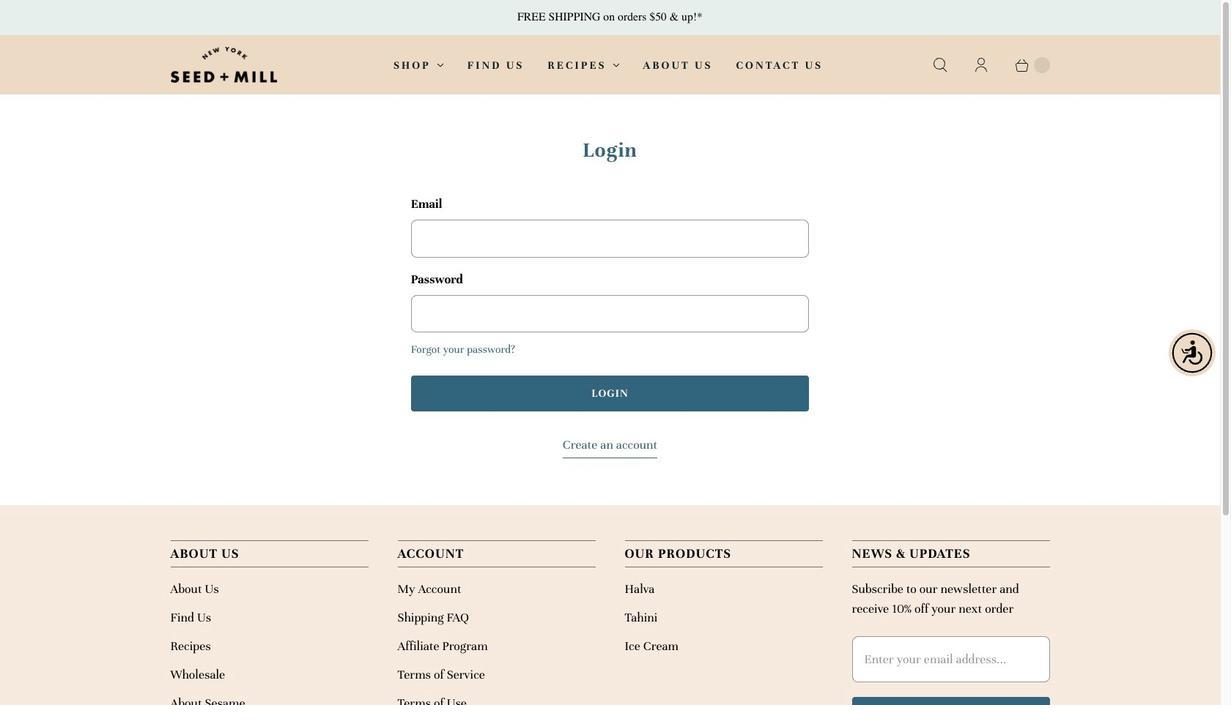 Task type: describe. For each thing, give the bounding box(es) containing it.
Enter your email address... email field
[[852, 637, 1050, 683]]

search image
[[931, 56, 949, 74]]

seed and mill logo image
[[170, 47, 277, 83]]

my account image
[[972, 56, 990, 74]]

announcement element
[[0, 0, 1220, 35]]



Task type: locate. For each thing, give the bounding box(es) containing it.
None email field
[[411, 220, 809, 258]]

None password field
[[411, 295, 809, 333]]

None submit
[[411, 376, 809, 412]]

Sign Up submit
[[852, 698, 1050, 706]]



Task type: vqa. For each thing, say whether or not it's contained in the screenshot.
the A jar of Organic Tahini with a spoon dripping tahini into it 'image'
no



